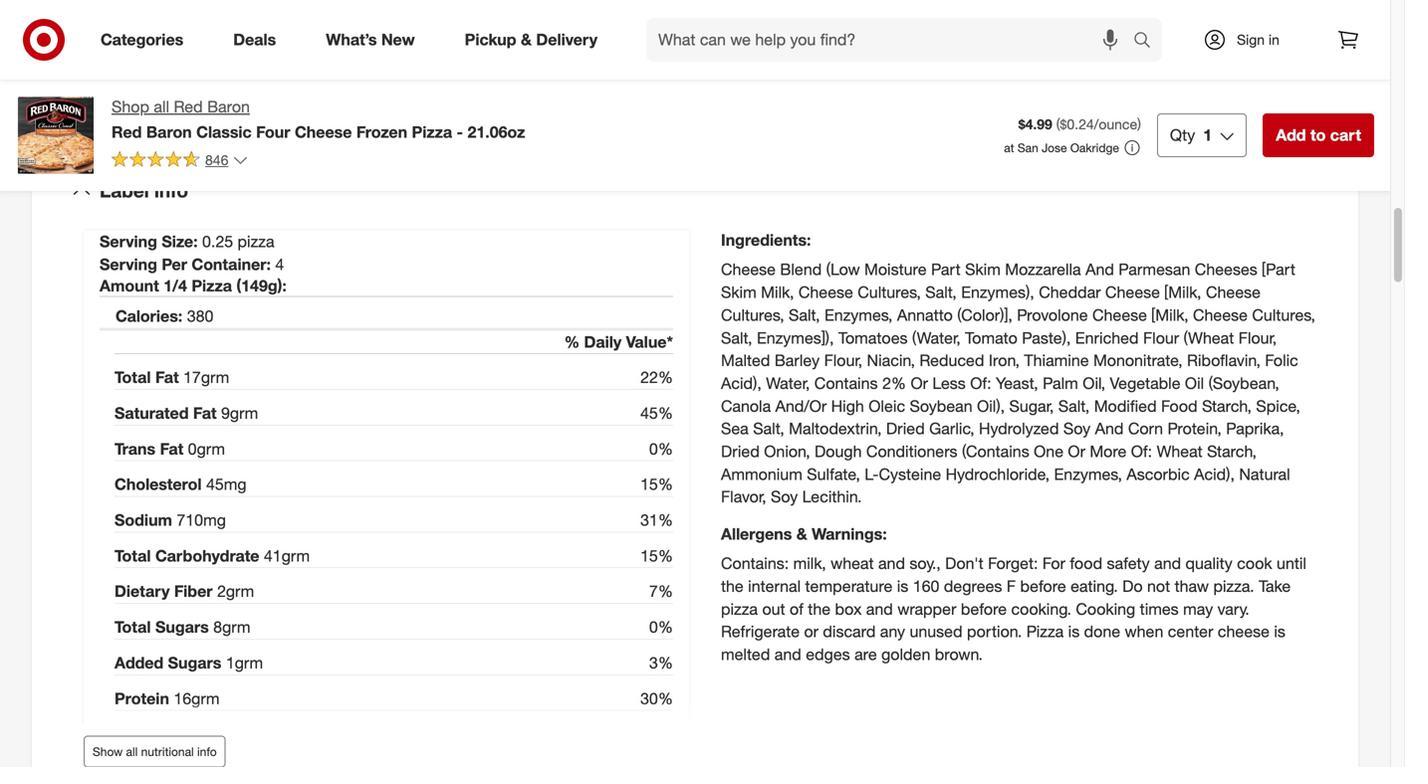 Task type: describe. For each thing, give the bounding box(es) containing it.
cheese up '(wheat'
[[1193, 306, 1248, 325]]

160
[[913, 577, 940, 596]]

new
[[381, 30, 415, 49]]

take
[[1259, 577, 1291, 596]]

pizza inside serving size: 0.25 pizza serving per container: 4
[[238, 232, 274, 252]]

1 vertical spatial starch,
[[1207, 442, 1257, 462]]

salt, up the onion,
[[753, 419, 784, 439]]

mg for cholesterol 45 mg
[[224, 475, 247, 495]]

saturated
[[115, 404, 189, 423]]

in
[[1269, 31, 1280, 48]]

22%
[[640, 368, 673, 388]]

protein,
[[1168, 419, 1222, 439]]

1 vertical spatial [milk,
[[1152, 306, 1189, 325]]

deals
[[233, 30, 276, 49]]

delivery
[[536, 30, 598, 49]]

salt, up malted
[[721, 328, 752, 348]]

salt, up enzymes]),
[[789, 306, 820, 325]]

label info
[[100, 179, 188, 202]]

about
[[612, 34, 678, 62]]

1 horizontal spatial dried
[[886, 419, 925, 439]]

enriched
[[1075, 328, 1139, 348]]

grm for saturated fat 9 grm
[[230, 404, 258, 423]]

container:
[[192, 255, 271, 274]]

2%
[[882, 374, 906, 393]]

15% for mg
[[640, 475, 673, 495]]

-
[[457, 122, 463, 142]]

total for total fat
[[115, 368, 151, 388]]

and up any
[[866, 600, 893, 619]]

added
[[115, 654, 163, 673]]

f
[[1007, 577, 1016, 596]]

8
[[213, 618, 222, 637]]

dough
[[815, 442, 862, 462]]

0 vertical spatial [milk,
[[1164, 283, 1201, 302]]

may
[[1183, 600, 1213, 619]]

show all nutritional info
[[93, 745, 217, 760]]

sugar,
[[1009, 397, 1054, 416]]

15% for grm
[[640, 547, 673, 566]]

contains
[[814, 374, 878, 393]]

food inside ingredients: cheese blend (low moisture part skim mozzarella and parmesan cheeses [part skim milk, cheese cultures, salt, enzymes), cheddar cheese [milk, cheese cultures, salt, enzymes, annatto (color)], provolone cheese [milk, cheese cultures, salt, enzymes]), tomatoes (water, tomato paste), enriched flour (wheat flour, malted barley flour, niacin, reduced iron, thiamine mononitrate, riboflavin, folic acid), water, contains 2% or less of: yeast, palm oil, vegetable oil (soybean, canola and/or high oleic soybean oil), sugar, salt, modified food starch, spice, sea salt, maltodextrin, dried garlic, hydrolyzed soy and corn protein, paprika, dried onion, dough conditioners (contains one or more of: wheat starch, ammonium sulfate, l-cysteine hydrochloride, enzymes, ascorbic acid), natural flavor, soy lecithin.
[[1161, 397, 1198, 416]]

soybean
[[910, 397, 973, 416]]

9
[[221, 404, 230, 423]]

0% for total sugars 8 grm
[[649, 618, 673, 637]]

cheeses
[[1195, 260, 1258, 280]]

cart
[[1330, 125, 1361, 145]]

vary.
[[1218, 600, 1249, 619]]

0 horizontal spatial before
[[961, 600, 1007, 619]]

cheese down (low
[[799, 283, 853, 302]]

milk, inside allergens & warnings: contains: milk, wheat and soy., don't forget: for food safety and quality cook until the internal temperature is 160 degrees f before eating. do not thaw pizza. take pizza out of the box and wrapper before cooking. cooking times may vary. refrigerate or discard any unused portion. pizza is done when center cheese is melted and edges are golden brown.
[[793, 554, 826, 574]]

any
[[880, 623, 905, 642]]

riboflavin,
[[1187, 351, 1261, 371]]

food inside allergens & warnings: contains: milk, wheat and soy., don't forget: for food safety and quality cook until the internal temperature is 160 degrees f before eating. do not thaw pizza. take pizza out of the box and wrapper before cooking. cooking times may vary. refrigerate or discard any unused portion. pizza is done when center cheese is melted and edges are golden brown.
[[1070, 554, 1102, 574]]

0.25
[[202, 232, 233, 252]]

45%
[[640, 404, 673, 423]]

0% for trans fat 0 grm
[[649, 440, 673, 459]]

cheese inside allergens & warnings: contains: milk, wheat and soy., don't forget: for food safety and quality cook until the internal temperature is 160 degrees f before eating. do not thaw pizza. take pizza out of the box and wrapper before cooking. cooking times may vary. refrigerate or discard any unused portion. pizza is done when center cheese is melted and edges are golden brown.
[[1218, 623, 1270, 642]]

maltodextrin,
[[789, 419, 882, 439]]

degrees
[[944, 577, 1002, 596]]

fiber
[[174, 582, 213, 602]]

1 horizontal spatial cultures,
[[858, 283, 921, 302]]

cooking
[[1076, 600, 1135, 619]]

380
[[187, 307, 214, 326]]

image of red baron classic four cheese frozen pizza - 21.06oz image
[[16, 96, 96, 175]]

0 vertical spatial the
[[721, 577, 744, 596]]

to
[[1311, 125, 1326, 145]]

and down the refrigerate
[[775, 645, 801, 665]]

classic
[[196, 122, 252, 142]]

and up the "not"
[[1154, 554, 1181, 574]]

fat for trans fat
[[160, 440, 183, 459]]

eating.
[[1071, 577, 1118, 596]]

vegetable
[[1110, 374, 1181, 393]]

grm for total sugars 8 grm
[[222, 618, 250, 637]]

[part
[[1262, 260, 1295, 280]]

natural
[[1239, 465, 1290, 484]]

internal
[[748, 577, 801, 596]]

cheese down cheeses at top
[[1206, 283, 1261, 302]]

blend
[[780, 260, 822, 280]]

label
[[100, 179, 149, 202]]

trans fat 0 grm
[[115, 440, 225, 459]]

search
[[1124, 32, 1172, 51]]

cholesterol 45 mg
[[115, 475, 247, 495]]

forget:
[[988, 554, 1038, 574]]

1 horizontal spatial before
[[1020, 577, 1066, 596]]

portion.
[[967, 623, 1022, 642]]

2 horizontal spatial cultures,
[[1252, 306, 1315, 325]]

and/or
[[775, 397, 827, 416]]

about this item
[[612, 34, 778, 62]]

saturated fat 9 grm
[[115, 404, 258, 423]]

cheese down parmesan
[[1105, 283, 1160, 302]]

$4.99
[[1018, 116, 1052, 133]]

times
[[1140, 600, 1179, 619]]

do
[[1122, 577, 1143, 596]]

What can we help you find? suggestions appear below search field
[[646, 18, 1138, 62]]

% daily value*
[[564, 332, 673, 352]]

0 horizontal spatial of:
[[970, 374, 991, 393]]

2
[[217, 582, 226, 602]]

0 vertical spatial or
[[911, 374, 928, 393]]

pizza inside allergens & warnings: contains: milk, wheat and soy., don't forget: for food safety and quality cook until the internal temperature is 160 degrees f before eating. do not thaw pizza. take pizza out of the box and wrapper before cooking. cooking times may vary. refrigerate or discard any unused portion. pizza is done when center cheese is melted and edges are golden brown.
[[1026, 623, 1064, 642]]

value*
[[626, 332, 673, 352]]

1 horizontal spatial of:
[[1131, 442, 1152, 462]]

(soybean,
[[1209, 374, 1279, 393]]

folic
[[1265, 351, 1298, 371]]

enzymes]),
[[757, 328, 834, 348]]

sulfate,
[[807, 465, 860, 484]]

enzymes),
[[961, 283, 1034, 302]]

(contains
[[962, 442, 1029, 462]]

center
[[1168, 623, 1213, 642]]

pizza inside allergens & warnings: contains: milk, wheat and soy., don't forget: for food safety and quality cook until the internal temperature is 160 degrees f before eating. do not thaw pizza. take pizza out of the box and wrapper before cooking. cooking times may vary. refrigerate or discard any unused portion. pizza is done when center cheese is melted and edges are golden brown.
[[721, 600, 758, 619]]

1 vertical spatial pizza
[[192, 276, 232, 296]]

oil
[[1185, 374, 1204, 393]]

contains:
[[721, 554, 789, 574]]

add to cart
[[1276, 125, 1361, 145]]

sugars for total sugars
[[155, 618, 209, 637]]

846
[[205, 151, 228, 169]]

0 horizontal spatial flour,
[[824, 351, 862, 371]]

box
[[835, 600, 862, 619]]

serving size: 0.25 pizza serving per container: 4
[[100, 232, 284, 274]]

yeast,
[[996, 374, 1038, 393]]

parmesan
[[1119, 260, 1190, 280]]

1/4
[[163, 276, 187, 296]]

calories:
[[116, 307, 182, 326]]

what's new link
[[309, 18, 440, 62]]

categories
[[101, 30, 183, 49]]



Task type: vqa. For each thing, say whether or not it's contained in the screenshot.
41
yes



Task type: locate. For each thing, give the bounding box(es) containing it.
or right 2%
[[911, 374, 928, 393]]

1 horizontal spatial red
[[174, 97, 203, 117]]

0 horizontal spatial or
[[804, 623, 819, 642]]

& inside allergens & warnings: contains: milk, wheat and soy., don't forget: for food safety and quality cook until the internal temperature is 160 degrees f before eating. do not thaw pizza. take pizza out of the box and wrapper before cooking. cooking times may vary. refrigerate or discard any unused portion. pizza is done when center cheese is melted and edges are golden brown.
[[796, 525, 807, 544]]

total for total sugars
[[115, 618, 151, 637]]

wheat inside ingredients: cheese blend (low moisture part skim mozzarella and parmesan cheeses [part skim milk, cheese cultures, salt, enzymes), cheddar cheese [milk, cheese cultures, salt, enzymes, annatto (color)], provolone cheese [milk, cheese cultures, salt, enzymes]), tomatoes (water, tomato paste), enriched flour (wheat flour, malted barley flour, niacin, reduced iron, thiamine mononitrate, riboflavin, folic acid), water, contains 2% or less of: yeast, palm oil, vegetable oil (soybean, canola and/or high oleic soybean oil), sugar, salt, modified food starch, spice, sea salt, maltodextrin, dried garlic, hydrolyzed soy and corn protein, paprika, dried onion, dough conditioners (contains one or more of: wheat starch, ammonium sulfate, l-cysteine hydrochloride, enzymes, ascorbic acid), natural flavor, soy lecithin.
[[1157, 442, 1203, 462]]

san
[[1018, 140, 1038, 155]]

(149g)
[[236, 276, 282, 296]]

don't
[[945, 554, 984, 574]]

pizza down container:
[[192, 276, 232, 296]]

2 serving from the top
[[100, 255, 157, 274]]

1 vertical spatial sugars
[[168, 654, 221, 673]]

and left the soy.,
[[878, 554, 905, 574]]

cheese down 'ingredients:'
[[721, 260, 776, 280]]

(low
[[826, 260, 860, 280]]

food
[[1161, 397, 1198, 416], [1070, 554, 1102, 574]]

done
[[1084, 623, 1120, 642]]

0 horizontal spatial skim
[[721, 283, 757, 302]]

mononitrate,
[[1093, 351, 1183, 371]]

15% down 31%
[[640, 547, 673, 566]]

1 vertical spatial fat
[[193, 404, 217, 423]]

0 vertical spatial baron
[[207, 97, 250, 117]]

1 serving from the top
[[100, 232, 157, 252]]

1 down total sugars 8 grm
[[226, 654, 235, 673]]

all for show
[[126, 745, 138, 760]]

part
[[931, 260, 961, 280]]

0 vertical spatial skim
[[965, 260, 1001, 280]]

milk, inside ingredients: cheese blend (low moisture part skim mozzarella and parmesan cheeses [part skim milk, cheese cultures, salt, enzymes), cheddar cheese [milk, cheese cultures, salt, enzymes, annatto (color)], provolone cheese [milk, cheese cultures, salt, enzymes]), tomatoes (water, tomato paste), enriched flour (wheat flour, malted barley flour, niacin, reduced iron, thiamine mononitrate, riboflavin, folic acid), water, contains 2% or less of: yeast, palm oil, vegetable oil (soybean, canola and/or high oleic soybean oil), sugar, salt, modified food starch, spice, sea salt, maltodextrin, dried garlic, hydrolyzed soy and corn protein, paprika, dried onion, dough conditioners (contains one or more of: wheat starch, ammonium sulfate, l-cysteine hydrochloride, enzymes, ascorbic acid), natural flavor, soy lecithin.
[[761, 283, 794, 302]]

4
[[275, 255, 284, 274]]

skim down 'ingredients:'
[[721, 283, 757, 302]]

flour, up contains
[[824, 351, 862, 371]]

total sugars 8 grm
[[115, 618, 250, 637]]

baron up 846 link
[[146, 122, 192, 142]]

1 total from the top
[[115, 368, 151, 388]]

enzymes, up tomatoes
[[825, 306, 893, 325]]

is left the 160
[[897, 577, 909, 596]]

0 vertical spatial 1
[[1203, 125, 1212, 145]]

dried down sea
[[721, 442, 760, 462]]

1 0% from the top
[[649, 440, 673, 459]]

cultures, down the moisture
[[858, 283, 921, 302]]

0% up 3%
[[649, 618, 673, 637]]

mg down '45' at the bottom of the page
[[203, 511, 226, 530]]

1 horizontal spatial skim
[[965, 260, 1001, 280]]

total up the saturated
[[115, 368, 151, 388]]

0 vertical spatial dried
[[886, 419, 925, 439]]

846 link
[[112, 150, 248, 173]]

pizza up the refrigerate
[[721, 600, 758, 619]]

3%
[[649, 654, 673, 673]]

0 horizontal spatial pizza
[[192, 276, 232, 296]]

total fat 17 grm
[[115, 368, 229, 388]]

oakridge
[[1070, 140, 1119, 155]]

1 horizontal spatial soy
[[1063, 419, 1091, 439]]

0 horizontal spatial red
[[112, 122, 142, 142]]

malted
[[721, 351, 770, 371]]

total up dietary
[[115, 547, 151, 566]]

1 vertical spatial &
[[796, 525, 807, 544]]

milk, down blend
[[761, 283, 794, 302]]

30%
[[640, 689, 673, 709]]

2 vertical spatial pizza
[[1026, 623, 1064, 642]]

0 vertical spatial sugars
[[155, 618, 209, 637]]

four
[[256, 122, 290, 142]]

red
[[174, 97, 203, 117], [112, 122, 142, 142]]

cultures, up the folic on the top
[[1252, 306, 1315, 325]]

21.06oz
[[468, 122, 525, 142]]

0 horizontal spatial soy
[[771, 488, 798, 507]]

what's new
[[326, 30, 415, 49]]

1 vertical spatial 15%
[[640, 547, 673, 566]]

1 horizontal spatial flour,
[[1239, 328, 1277, 348]]

pizza inside shop all red baron red baron classic four cheese frozen pizza - 21.06oz
[[412, 122, 452, 142]]

protein 16 grm
[[115, 689, 220, 709]]

starch, down paprika,
[[1207, 442, 1257, 462]]

starch, down (soybean,
[[1202, 397, 1252, 416]]

1 vertical spatial soy
[[771, 488, 798, 507]]

sugars left 8
[[155, 618, 209, 637]]

0 vertical spatial total
[[115, 368, 151, 388]]

before up 'cooking.'
[[1020, 577, 1066, 596]]

2 total from the top
[[115, 547, 151, 566]]

pickup
[[465, 30, 516, 49]]

hydrolyzed
[[979, 419, 1059, 439]]

0 vertical spatial before
[[1020, 577, 1066, 596]]

1 vertical spatial info
[[197, 745, 217, 760]]

1 vertical spatial all
[[126, 745, 138, 760]]

0 vertical spatial red
[[174, 97, 203, 117]]

mg for sodium 710 mg
[[203, 511, 226, 530]]

info inside dropdown button
[[154, 179, 188, 202]]

1 vertical spatial the
[[808, 600, 831, 619]]

wheat inside allergens & warnings: contains: milk, wheat and soy., don't forget: for food safety and quality cook until the internal temperature is 160 degrees f before eating. do not thaw pizza. take pizza out of the box and wrapper before cooking. cooking times may vary. refrigerate or discard any unused portion. pizza is done when center cheese is melted and edges are golden brown.
[[831, 554, 874, 574]]

3 total from the top
[[115, 618, 151, 637]]

nutritional
[[141, 745, 194, 760]]

1 vertical spatial enzymes,
[[1054, 465, 1122, 484]]

add
[[1276, 125, 1306, 145]]

0 vertical spatial starch,
[[1202, 397, 1252, 416]]

info inside button
[[197, 745, 217, 760]]

1 vertical spatial acid),
[[1194, 465, 1235, 484]]

of
[[790, 600, 803, 619]]

and up the "more"
[[1095, 419, 1124, 439]]

0 vertical spatial acid),
[[721, 374, 762, 393]]

mg down 9
[[224, 475, 247, 495]]

ingredients: cheese blend (low moisture part skim mozzarella and parmesan cheeses [part skim milk, cheese cultures, salt, enzymes), cheddar cheese [milk, cheese cultures, salt, enzymes, annatto (color)], provolone cheese [milk, cheese cultures, salt, enzymes]), tomatoes (water, tomato paste), enriched flour (wheat flour, malted barley flour, niacin, reduced iron, thiamine mononitrate, riboflavin, folic acid), water, contains 2% or less of: yeast, palm oil, vegetable oil (soybean, canola and/or high oleic soybean oil), sugar, salt, modified food starch, spice, sea salt, maltodextrin, dried garlic, hydrolyzed soy and corn protein, paprika, dried onion, dough conditioners (contains one or more of: wheat starch, ammonium sulfate, l-cysteine hydrochloride, enzymes, ascorbic acid), natural flavor, soy lecithin.
[[721, 231, 1315, 507]]

total up added
[[115, 618, 151, 637]]

sugars up 16
[[168, 654, 221, 673]]

0 horizontal spatial &
[[521, 30, 532, 49]]

0 vertical spatial 0%
[[649, 440, 673, 459]]

fat left 9
[[193, 404, 217, 423]]

all inside "show all nutritional info" button
[[126, 745, 138, 760]]

1 horizontal spatial acid),
[[1194, 465, 1235, 484]]

red down shop at left
[[112, 122, 142, 142]]

edges
[[806, 645, 850, 665]]

1 horizontal spatial pizza
[[412, 122, 452, 142]]

2 horizontal spatial or
[[1068, 442, 1085, 462]]

sodium 710 mg
[[115, 511, 226, 530]]

1 horizontal spatial enzymes,
[[1054, 465, 1122, 484]]

red up the classic
[[174, 97, 203, 117]]

1 vertical spatial dried
[[721, 442, 760, 462]]

1 vertical spatial total
[[115, 547, 151, 566]]

added sugars 1 grm
[[115, 654, 263, 673]]

corn
[[1128, 419, 1163, 439]]

food up eating. at the right bottom
[[1070, 554, 1102, 574]]

0 horizontal spatial food
[[1070, 554, 1102, 574]]

:
[[282, 276, 287, 296]]

grm for total fat 17 grm
[[201, 368, 229, 388]]

sugars
[[155, 618, 209, 637], [168, 654, 221, 673]]

1 vertical spatial wheat
[[831, 554, 874, 574]]

skim up enzymes),
[[965, 260, 1001, 280]]

fat for total fat
[[155, 368, 179, 388]]

15% up 31%
[[640, 475, 673, 495]]

show
[[93, 745, 123, 760]]

0 horizontal spatial cultures,
[[721, 306, 784, 325]]

1 horizontal spatial the
[[808, 600, 831, 619]]

0 vertical spatial all
[[154, 97, 169, 117]]

label info button
[[48, 159, 1342, 223]]

wheat up temperature
[[831, 554, 874, 574]]

when
[[1125, 623, 1163, 642]]

1 vertical spatial food
[[1070, 554, 1102, 574]]

cheddar
[[1039, 283, 1101, 302]]

cultures, up malted
[[721, 306, 784, 325]]

moisture
[[864, 260, 927, 280]]

0 horizontal spatial dried
[[721, 442, 760, 462]]

food down oil
[[1161, 397, 1198, 416]]

pizza left -
[[412, 122, 452, 142]]

all for shop
[[154, 97, 169, 117]]

& right allergens
[[796, 525, 807, 544]]

salt, down palm
[[1058, 397, 1090, 416]]

1 horizontal spatial baron
[[207, 97, 250, 117]]

0 vertical spatial pizza
[[238, 232, 274, 252]]

1 horizontal spatial wheat
[[1157, 442, 1203, 462]]

0 vertical spatial pizza
[[412, 122, 452, 142]]

salt, down part
[[925, 283, 957, 302]]

0 horizontal spatial enzymes,
[[825, 306, 893, 325]]

wheat down protein, on the bottom right of the page
[[1157, 442, 1203, 462]]

flour, up the folic on the top
[[1239, 328, 1277, 348]]

milk, up internal
[[793, 554, 826, 574]]

reduced
[[920, 351, 984, 371]]

[milk, up flour
[[1152, 306, 1189, 325]]

total for total carbohydrate
[[115, 547, 151, 566]]

fat for saturated fat
[[193, 404, 217, 423]]

cheese up enriched
[[1092, 306, 1147, 325]]

pizza
[[412, 122, 452, 142], [192, 276, 232, 296], [1026, 623, 1064, 642]]

l-
[[865, 465, 879, 484]]

mozzarella
[[1005, 260, 1081, 280]]

at san jose oakridge
[[1004, 140, 1119, 155]]

fat left 0
[[160, 440, 183, 459]]

0 vertical spatial mg
[[224, 475, 247, 495]]

2 0% from the top
[[649, 618, 673, 637]]

0 horizontal spatial baron
[[146, 122, 192, 142]]

soy up one
[[1063, 419, 1091, 439]]

0 horizontal spatial all
[[126, 745, 138, 760]]

%
[[564, 332, 580, 352]]

1 horizontal spatial food
[[1161, 397, 1198, 416]]

ascorbic
[[1127, 465, 1190, 484]]

0 vertical spatial milk,
[[761, 283, 794, 302]]

hydrochloride,
[[946, 465, 1050, 484]]

1 vertical spatial pizza
[[721, 600, 758, 619]]

baron up the classic
[[207, 97, 250, 117]]

of: up the oil),
[[970, 374, 991, 393]]

acid), down protein, on the bottom right of the page
[[1194, 465, 1235, 484]]

info right nutritional
[[197, 745, 217, 760]]

before up portion.
[[961, 600, 1007, 619]]

and up cheddar
[[1086, 260, 1114, 280]]

1 vertical spatial flour,
[[824, 351, 862, 371]]

acid), down malted
[[721, 374, 762, 393]]

1 horizontal spatial is
[[1068, 623, 1080, 642]]

garlic,
[[929, 419, 974, 439]]

0 vertical spatial fat
[[155, 368, 179, 388]]

all inside shop all red baron red baron classic four cheese frozen pizza - 21.06oz
[[154, 97, 169, 117]]

or inside allergens & warnings: contains: milk, wheat and soy., don't forget: for food safety and quality cook until the internal temperature is 160 degrees f before eating. do not thaw pizza. take pizza out of the box and wrapper before cooking. cooking times may vary. refrigerate or discard any unused portion. pizza is done when center cheese is melted and edges are golden brown.
[[804, 623, 819, 642]]

or up edges
[[804, 623, 819, 642]]

0 vertical spatial enzymes,
[[825, 306, 893, 325]]

0 vertical spatial food
[[1161, 397, 1198, 416]]

skim
[[965, 260, 1001, 280], [721, 283, 757, 302]]

provolone
[[1017, 306, 1088, 325]]

all right shop at left
[[154, 97, 169, 117]]

1 horizontal spatial 1
[[1203, 125, 1212, 145]]

flavor,
[[721, 488, 766, 507]]

all right show
[[126, 745, 138, 760]]

grm for trans fat 0 grm
[[197, 440, 225, 459]]

thiamine
[[1024, 351, 1089, 371]]

[milk, down parmesan
[[1164, 283, 1201, 302]]

golden
[[881, 645, 930, 665]]

dietary
[[115, 582, 170, 602]]

cheese down vary.
[[1218, 623, 1270, 642]]

& right pickup
[[521, 30, 532, 49]]

(color)],
[[957, 306, 1013, 325]]

grm for added sugars 1 grm
[[235, 654, 263, 673]]

quality
[[1186, 554, 1233, 574]]

milk,
[[761, 283, 794, 302], [793, 554, 826, 574]]

2 vertical spatial total
[[115, 618, 151, 637]]

pizza up container:
[[238, 232, 274, 252]]

0 horizontal spatial pizza
[[238, 232, 274, 252]]

1 vertical spatial skim
[[721, 283, 757, 302]]

1 vertical spatial mg
[[203, 511, 226, 530]]

0 horizontal spatial 1
[[226, 654, 235, 673]]

sodium
[[115, 511, 172, 530]]

paprika,
[[1226, 419, 1284, 439]]

& for warnings:
[[796, 525, 807, 544]]

is down take
[[1274, 623, 1286, 642]]

1 vertical spatial milk,
[[793, 554, 826, 574]]

flour
[[1143, 328, 1179, 348]]

(water,
[[912, 328, 961, 348]]

sign
[[1237, 31, 1265, 48]]

1 horizontal spatial info
[[197, 745, 217, 760]]

1 vertical spatial baron
[[146, 122, 192, 142]]

1 horizontal spatial &
[[796, 525, 807, 544]]

temperature
[[805, 577, 893, 596]]

info down 846 link
[[154, 179, 188, 202]]

1 vertical spatial serving
[[100, 255, 157, 274]]

& for delivery
[[521, 30, 532, 49]]

or right one
[[1068, 442, 1085, 462]]

1 right qty
[[1203, 125, 1212, 145]]

1 horizontal spatial or
[[911, 374, 928, 393]]

refrigerate
[[721, 623, 800, 642]]

cholesterol
[[115, 475, 202, 495]]

fat left 17
[[155, 368, 179, 388]]

7%
[[649, 582, 673, 602]]

or
[[911, 374, 928, 393], [1068, 442, 1085, 462], [804, 623, 819, 642]]

0 vertical spatial 15%
[[640, 475, 673, 495]]

grm for dietary fiber 2 grm
[[226, 582, 254, 602]]

710
[[177, 511, 203, 530]]

info
[[154, 179, 188, 202], [197, 745, 217, 760]]

oil),
[[977, 397, 1005, 416]]

dried up conditioners
[[886, 419, 925, 439]]

sugars for added sugars
[[168, 654, 221, 673]]

0 vertical spatial info
[[154, 179, 188, 202]]

amount
[[100, 276, 159, 296]]

1 vertical spatial or
[[1068, 442, 1085, 462]]

0 vertical spatial soy
[[1063, 419, 1091, 439]]

0 vertical spatial flour,
[[1239, 328, 1277, 348]]

0 vertical spatial of:
[[970, 374, 991, 393]]

pizza down 'cooking.'
[[1026, 623, 1064, 642]]

canola
[[721, 397, 771, 416]]

0 horizontal spatial is
[[897, 577, 909, 596]]

0% down 45%
[[649, 440, 673, 459]]

&
[[521, 30, 532, 49], [796, 525, 807, 544]]

is left done
[[1068, 623, 1080, 642]]

unused
[[910, 623, 963, 642]]

2 15% from the top
[[640, 547, 673, 566]]

1 vertical spatial 1
[[226, 654, 235, 673]]

enzymes,
[[825, 306, 893, 325], [1054, 465, 1122, 484]]

grm for total carbohydrate 41 grm
[[282, 547, 310, 566]]

0 horizontal spatial info
[[154, 179, 188, 202]]

item
[[730, 34, 778, 62]]

2 vertical spatial or
[[804, 623, 819, 642]]

2 horizontal spatial is
[[1274, 623, 1286, 642]]

1 15% from the top
[[640, 475, 673, 495]]

0 horizontal spatial acid),
[[721, 374, 762, 393]]

show all nutritional info button
[[84, 737, 226, 768]]

soy down ammonium
[[771, 488, 798, 507]]

1 horizontal spatial pizza
[[721, 600, 758, 619]]

qty 1
[[1170, 125, 1212, 145]]

1 vertical spatial red
[[112, 122, 142, 142]]

of: down corn at the right bottom of the page
[[1131, 442, 1152, 462]]

0
[[188, 440, 197, 459]]

the down contains:
[[721, 577, 744, 596]]

enzymes, down the "more"
[[1054, 465, 1122, 484]]

the right of
[[808, 600, 831, 619]]

conditioners
[[866, 442, 958, 462]]



